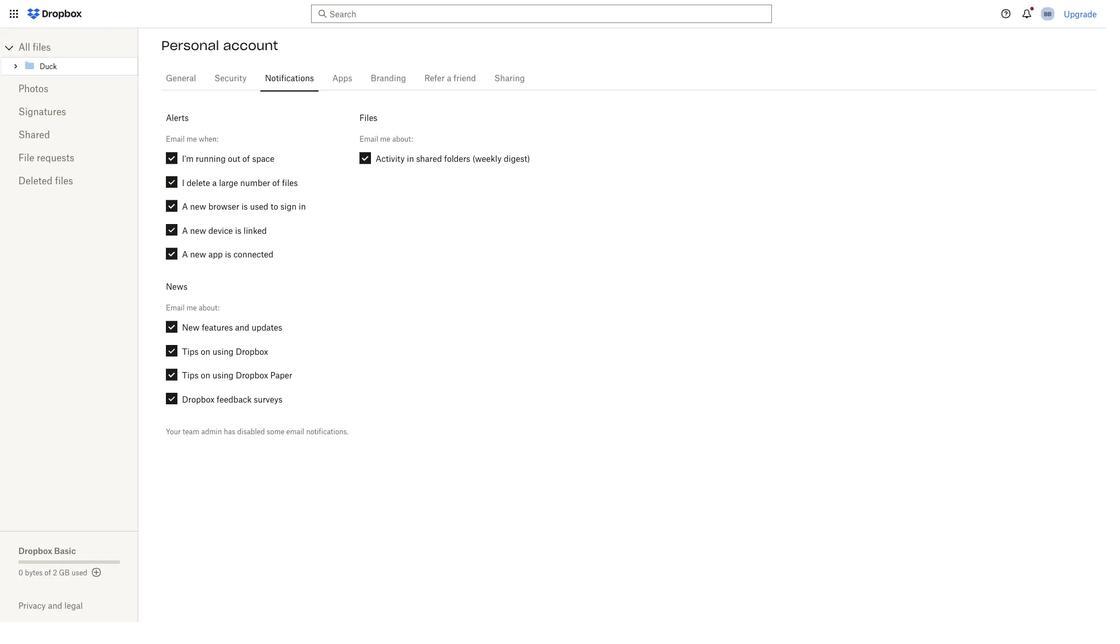 Task type: describe. For each thing, give the bounding box(es) containing it.
email for news
[[166, 303, 185, 312]]

email
[[286, 428, 304, 436]]

is for linked
[[235, 226, 242, 235]]

files inside alerts group
[[282, 178, 298, 188]]

: for alerts
[[217, 135, 219, 143]]

some
[[267, 428, 285, 436]]

photos link
[[18, 78, 120, 101]]

new features and updates
[[182, 323, 282, 333]]

a inside tab
[[447, 74, 452, 82]]

delete
[[187, 178, 210, 188]]

alerts
[[166, 113, 189, 122]]

has
[[224, 428, 235, 436]]

a new browser is used to sign in
[[182, 202, 306, 212]]

file
[[18, 154, 34, 163]]

digest)
[[504, 154, 530, 164]]

all
[[18, 43, 30, 52]]

signatures link
[[18, 101, 120, 124]]

features
[[202, 323, 233, 333]]

requests
[[37, 154, 74, 163]]

dropbox basic
[[18, 546, 76, 556]]

sign
[[280, 202, 297, 212]]

running
[[196, 154, 226, 164]]

Search text field
[[330, 7, 751, 20]]

files
[[360, 113, 378, 122]]

general
[[166, 74, 196, 82]]

updates
[[252, 323, 282, 333]]

sharing
[[495, 74, 525, 82]]

tips for tips on using dropbox
[[182, 347, 199, 357]]

notifications.
[[306, 428, 349, 436]]

a for a new device is linked
[[182, 226, 188, 235]]

deleted files
[[18, 177, 73, 186]]

bb
[[1044, 10, 1052, 17]]

me for alerts
[[187, 135, 197, 143]]

file requests link
[[18, 147, 120, 170]]

privacy and legal
[[18, 601, 83, 611]]

a new app is connected
[[182, 250, 273, 259]]

1 vertical spatial of
[[273, 178, 280, 188]]

using for tips on using dropbox
[[213, 347, 234, 357]]

activity in shared folders (weekly digest)
[[376, 154, 530, 164]]

0 horizontal spatial of
[[45, 570, 51, 577]]

personal account
[[161, 37, 278, 54]]

privacy
[[18, 601, 46, 611]]

a for a new browser is used to sign in
[[182, 202, 188, 212]]

i'm
[[182, 154, 194, 164]]

linked
[[244, 226, 267, 235]]

duck
[[40, 63, 57, 70]]

files for all files
[[33, 43, 51, 52]]

branding tab
[[366, 65, 411, 92]]

0 horizontal spatial and
[[48, 601, 62, 611]]

team
[[183, 428, 199, 436]]

branding
[[371, 74, 406, 82]]

all files link
[[18, 39, 138, 57]]

new
[[182, 323, 200, 333]]

deleted files link
[[18, 170, 120, 193]]

tips on using dropbox
[[182, 347, 268, 357]]

out
[[228, 154, 240, 164]]

refer a friend
[[425, 74, 476, 82]]

using for tips on using dropbox paper
[[213, 371, 234, 380]]

about for news
[[199, 303, 218, 312]]

new for device
[[190, 226, 206, 235]]

email me when :
[[166, 135, 219, 143]]

duck link
[[24, 59, 136, 73]]

2
[[53, 570, 57, 577]]

connected
[[234, 250, 273, 259]]

admin
[[201, 428, 222, 436]]

dropbox up bytes
[[18, 546, 52, 556]]

personal
[[161, 37, 219, 54]]

apps
[[333, 74, 352, 82]]

dropbox up team
[[182, 395, 215, 404]]

surveys
[[254, 395, 283, 404]]

gb
[[59, 570, 70, 577]]

email for files
[[360, 135, 378, 143]]

notifications tab
[[261, 65, 319, 92]]

tab list containing general
[[161, 63, 1097, 92]]

new for browser
[[190, 202, 206, 212]]

your
[[166, 428, 181, 436]]



Task type: locate. For each thing, give the bounding box(es) containing it.
dropbox
[[236, 347, 268, 357], [236, 371, 268, 380], [182, 395, 215, 404], [18, 546, 52, 556]]

1 on from the top
[[201, 347, 210, 357]]

on for tips on using dropbox paper
[[201, 371, 210, 380]]

files down file requests link
[[55, 177, 73, 186]]

a for a new app is connected
[[182, 250, 188, 259]]

0 vertical spatial tips
[[182, 347, 199, 357]]

email me about : for files
[[360, 135, 413, 143]]

new for app
[[190, 250, 206, 259]]

and inside news group
[[235, 323, 249, 333]]

email me about :
[[360, 135, 413, 143], [166, 303, 220, 312]]

: up running at the left top of the page
[[217, 135, 219, 143]]

about for files
[[392, 135, 411, 143]]

of right number
[[273, 178, 280, 188]]

0 vertical spatial a
[[447, 74, 452, 82]]

sharing tab
[[490, 65, 530, 92]]

basic
[[54, 546, 76, 556]]

1 new from the top
[[190, 202, 206, 212]]

a right refer
[[447, 74, 452, 82]]

0 horizontal spatial files
[[33, 43, 51, 52]]

email
[[166, 135, 185, 143], [360, 135, 378, 143], [166, 303, 185, 312]]

bb button
[[1039, 5, 1057, 23]]

2 vertical spatial new
[[190, 250, 206, 259]]

refer
[[425, 74, 445, 82]]

your team admin has disabled some email notifications.
[[166, 428, 349, 436]]

news
[[166, 282, 188, 291]]

1 horizontal spatial of
[[243, 154, 250, 164]]

1 horizontal spatial used
[[250, 202, 269, 212]]

tips for tips on using dropbox paper
[[182, 371, 199, 380]]

files inside "link"
[[55, 177, 73, 186]]

me up activity
[[380, 135, 391, 143]]

is right app at top
[[225, 250, 231, 259]]

browser
[[208, 202, 239, 212]]

1 vertical spatial used
[[72, 570, 87, 577]]

1 vertical spatial email me about :
[[166, 303, 220, 312]]

files inside tree
[[33, 43, 51, 52]]

1 horizontal spatial and
[[235, 323, 249, 333]]

0 vertical spatial using
[[213, 347, 234, 357]]

on down tips on using dropbox
[[201, 371, 210, 380]]

shared
[[18, 131, 50, 140]]

is for used
[[242, 202, 248, 212]]

i'm running out of space
[[182, 154, 275, 164]]

email me about : up activity
[[360, 135, 413, 143]]

using down tips on using dropbox
[[213, 371, 234, 380]]

2 a from the top
[[182, 226, 188, 235]]

photos
[[18, 85, 48, 94]]

0 vertical spatial on
[[201, 347, 210, 357]]

0 horizontal spatial about
[[199, 303, 218, 312]]

0 vertical spatial about
[[392, 135, 411, 143]]

shared
[[416, 154, 442, 164]]

security
[[215, 74, 247, 82]]

0 vertical spatial a
[[182, 202, 188, 212]]

1 vertical spatial in
[[299, 202, 306, 212]]

email down news
[[166, 303, 185, 312]]

upgrade link
[[1064, 9, 1097, 19]]

0 horizontal spatial used
[[72, 570, 87, 577]]

a left large
[[212, 178, 217, 188]]

1 a from the top
[[182, 202, 188, 212]]

2 tips from the top
[[182, 371, 199, 380]]

using down features at the left of page
[[213, 347, 234, 357]]

email for alerts
[[166, 135, 185, 143]]

0 vertical spatial and
[[235, 323, 249, 333]]

new left device
[[190, 226, 206, 235]]

1 vertical spatial tips
[[182, 371, 199, 380]]

tips down tips on using dropbox
[[182, 371, 199, 380]]

tab list
[[161, 63, 1097, 92]]

2 horizontal spatial of
[[273, 178, 280, 188]]

security tab
[[210, 65, 251, 92]]

using
[[213, 347, 234, 357], [213, 371, 234, 380]]

0 bytes of 2 gb used
[[18, 570, 87, 577]]

dropbox logo - go to the homepage image
[[23, 5, 86, 23]]

account
[[223, 37, 278, 54]]

large
[[219, 178, 238, 188]]

email me about : up new
[[166, 303, 220, 312]]

about up features at the left of page
[[199, 303, 218, 312]]

1 horizontal spatial a
[[447, 74, 452, 82]]

alerts group
[[161, 152, 346, 272]]

2 on from the top
[[201, 371, 210, 380]]

tips down new
[[182, 347, 199, 357]]

0 vertical spatial new
[[190, 202, 206, 212]]

in left shared
[[407, 154, 414, 164]]

all files
[[18, 43, 51, 52]]

0 vertical spatial in
[[407, 154, 414, 164]]

paper
[[270, 371, 292, 380]]

tips
[[182, 347, 199, 357], [182, 371, 199, 380]]

on
[[201, 347, 210, 357], [201, 371, 210, 380]]

2 vertical spatial a
[[182, 250, 188, 259]]

a left app at top
[[182, 250, 188, 259]]

folders
[[444, 154, 470, 164]]

: for files
[[411, 135, 413, 143]]

2 new from the top
[[190, 226, 206, 235]]

1 horizontal spatial in
[[407, 154, 414, 164]]

1 using from the top
[[213, 347, 234, 357]]

(weekly
[[473, 154, 502, 164]]

upgrade
[[1064, 9, 1097, 19]]

0 vertical spatial is
[[242, 202, 248, 212]]

new
[[190, 202, 206, 212], [190, 226, 206, 235], [190, 250, 206, 259]]

used left to
[[250, 202, 269, 212]]

when
[[199, 135, 217, 143]]

files
[[33, 43, 51, 52], [55, 177, 73, 186], [282, 178, 298, 188]]

file requests
[[18, 154, 74, 163]]

files up sign
[[282, 178, 298, 188]]

news group
[[161, 321, 346, 417]]

and left updates
[[235, 323, 249, 333]]

3 a from the top
[[182, 250, 188, 259]]

is left linked
[[235, 226, 242, 235]]

legal
[[64, 601, 83, 611]]

1 vertical spatial using
[[213, 371, 234, 380]]

notifications
[[265, 74, 314, 82]]

0 horizontal spatial email me about :
[[166, 303, 220, 312]]

2 using from the top
[[213, 371, 234, 380]]

bytes
[[25, 570, 43, 577]]

a left device
[[182, 226, 188, 235]]

files right all
[[33, 43, 51, 52]]

privacy and legal link
[[18, 601, 138, 611]]

is right browser
[[242, 202, 248, 212]]

in inside alerts group
[[299, 202, 306, 212]]

feedback
[[217, 395, 252, 404]]

new down delete
[[190, 202, 206, 212]]

number
[[240, 178, 270, 188]]

of left 2
[[45, 570, 51, 577]]

about
[[392, 135, 411, 143], [199, 303, 218, 312]]

1 vertical spatial is
[[235, 226, 242, 235]]

get more space image
[[90, 566, 104, 580]]

all files tree
[[2, 39, 138, 76]]

1 horizontal spatial about
[[392, 135, 411, 143]]

deleted
[[18, 177, 52, 186]]

0 vertical spatial used
[[250, 202, 269, 212]]

1 horizontal spatial files
[[55, 177, 73, 186]]

activity
[[376, 154, 405, 164]]

tips on using dropbox paper
[[182, 371, 292, 380]]

of right out
[[243, 154, 250, 164]]

device
[[208, 226, 233, 235]]

on for tips on using dropbox
[[201, 347, 210, 357]]

i delete a large number of files
[[182, 178, 298, 188]]

about up activity
[[392, 135, 411, 143]]

dropbox feedback surveys
[[182, 395, 283, 404]]

is
[[242, 202, 248, 212], [235, 226, 242, 235], [225, 250, 231, 259]]

dropbox up the surveys
[[236, 371, 268, 380]]

files for deleted files
[[55, 177, 73, 186]]

friend
[[454, 74, 476, 82]]

1 vertical spatial a
[[212, 178, 217, 188]]

1 vertical spatial and
[[48, 601, 62, 611]]

disabled
[[237, 428, 265, 436]]

app
[[208, 250, 223, 259]]

0 horizontal spatial a
[[212, 178, 217, 188]]

0 horizontal spatial in
[[299, 202, 306, 212]]

dropbox up tips on using dropbox paper
[[236, 347, 268, 357]]

space
[[252, 154, 275, 164]]

1 vertical spatial about
[[199, 303, 218, 312]]

0 vertical spatial of
[[243, 154, 250, 164]]

new left app at top
[[190, 250, 206, 259]]

email down alerts
[[166, 135, 185, 143]]

a inside group
[[212, 178, 217, 188]]

in
[[407, 154, 414, 164], [299, 202, 306, 212]]

general tab
[[161, 65, 201, 92]]

and left legal
[[48, 601, 62, 611]]

a down i at left top
[[182, 202, 188, 212]]

used inside alerts group
[[250, 202, 269, 212]]

is for connected
[[225, 250, 231, 259]]

email down files
[[360, 135, 378, 143]]

1 horizontal spatial email me about :
[[360, 135, 413, 143]]

2 vertical spatial of
[[45, 570, 51, 577]]

shared link
[[18, 124, 120, 147]]

a
[[182, 202, 188, 212], [182, 226, 188, 235], [182, 250, 188, 259]]

email me about : for news
[[166, 303, 220, 312]]

: up features at the left of page
[[218, 303, 220, 312]]

2 horizontal spatial files
[[282, 178, 298, 188]]

0 vertical spatial email me about :
[[360, 135, 413, 143]]

global header element
[[0, 0, 1107, 28]]

in right sign
[[299, 202, 306, 212]]

apps tab
[[328, 65, 357, 92]]

a new device is linked
[[182, 226, 267, 235]]

1 vertical spatial on
[[201, 371, 210, 380]]

: for news
[[218, 303, 220, 312]]

: up activity in shared folders (weekly digest)
[[411, 135, 413, 143]]

me for files
[[380, 135, 391, 143]]

signatures
[[18, 108, 66, 117]]

on down features at the left of page
[[201, 347, 210, 357]]

refer a friend tab
[[420, 65, 481, 92]]

and
[[235, 323, 249, 333], [48, 601, 62, 611]]

0
[[18, 570, 23, 577]]

me for news
[[187, 303, 197, 312]]

me left the when
[[187, 135, 197, 143]]

to
[[271, 202, 278, 212]]

i
[[182, 178, 185, 188]]

2 vertical spatial is
[[225, 250, 231, 259]]

1 vertical spatial new
[[190, 226, 206, 235]]

used right gb
[[72, 570, 87, 577]]

me up new
[[187, 303, 197, 312]]

1 tips from the top
[[182, 347, 199, 357]]

3 new from the top
[[190, 250, 206, 259]]

me
[[187, 135, 197, 143], [380, 135, 391, 143], [187, 303, 197, 312]]

1 vertical spatial a
[[182, 226, 188, 235]]

used
[[250, 202, 269, 212], [72, 570, 87, 577]]

:
[[217, 135, 219, 143], [411, 135, 413, 143], [218, 303, 220, 312]]



Task type: vqa. For each thing, say whether or not it's contained in the screenshot.
Email Me About : related to News
yes



